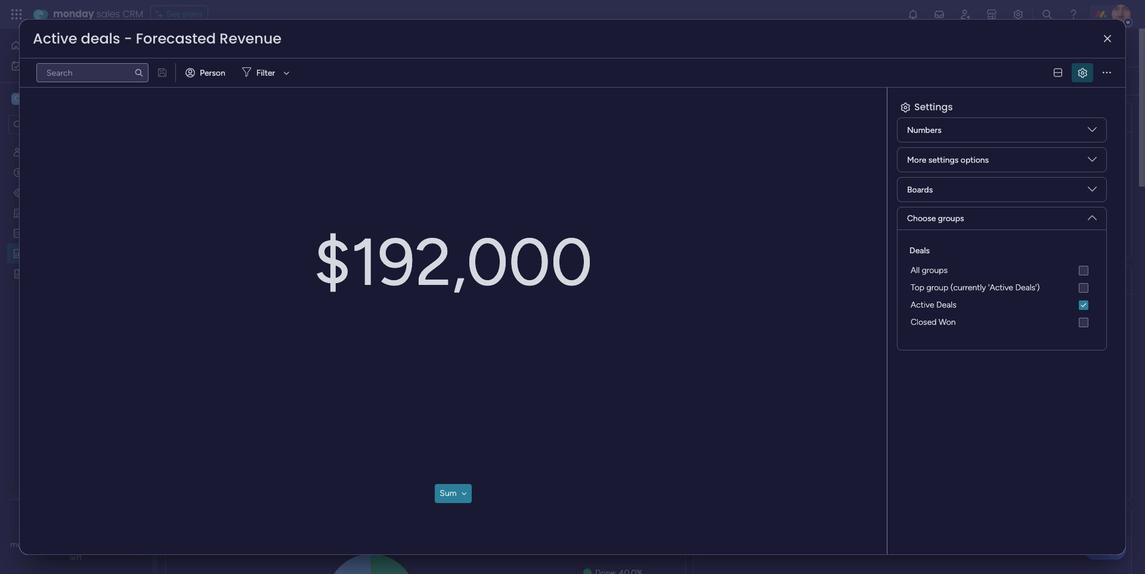 Task type: locate. For each thing, give the bounding box(es) containing it.
0 horizontal spatial sales
[[42, 540, 61, 550]]

person button
[[181, 63, 233, 82]]

deals element containing all groups
[[908, 262, 1097, 279]]

0 horizontal spatial crm
[[63, 540, 81, 550]]

my work option
[[7, 56, 145, 75]]

1 dapulse dropdown down arrow image from the top
[[1088, 155, 1097, 169]]

1 dapulse dropdown down arrow image from the top
[[1088, 125, 1097, 139]]

active inside option
[[911, 300, 935, 310]]

0 vertical spatial groups
[[938, 214, 965, 224]]

1 horizontal spatial filter dashboard by text search field
[[356, 72, 468, 91]]

1
[[269, 76, 272, 86]]

0 vertical spatial monday
[[53, 7, 94, 21]]

0 vertical spatial dapulse dropdown down arrow image
[[1088, 155, 1097, 169]]

more settings options
[[908, 155, 989, 165]]

dapulse dropdown down arrow image
[[1088, 125, 1097, 139], [1088, 185, 1097, 198]]

0 vertical spatial sales
[[96, 7, 120, 21]]

1 horizontal spatial crm
[[123, 7, 143, 21]]

Actual Revenue field
[[833, 110, 924, 125]]

sales up deals
[[96, 7, 120, 21]]

crm for monday sales crm pro trial
[[63, 540, 81, 550]]

sales left pro
[[42, 540, 61, 550]]

(currently
[[951, 283, 987, 293]]

1 vertical spatial dapulse dropdown down arrow image
[[1088, 209, 1097, 222]]

more
[[908, 155, 927, 165]]

see plans
[[167, 9, 203, 19]]

more dots image
[[1103, 68, 1112, 77]]

filter dashboard by text search field inside sales dashboard banner
[[356, 72, 468, 91]]

deals up won
[[937, 300, 957, 310]]

None search field
[[36, 63, 149, 82], [356, 72, 468, 91], [356, 72, 468, 91]]

1 connected board button
[[247, 72, 344, 91]]

widget
[[211, 76, 237, 86]]

search everything image
[[1042, 8, 1054, 20]]

add widget
[[194, 76, 237, 86]]

1 vertical spatial revenue
[[874, 110, 921, 125]]

1 vertical spatial sales
[[42, 540, 61, 550]]

groups inside the deals element
[[922, 266, 948, 276]]

monday sales crm pro trial
[[10, 540, 112, 550]]

revenue inside "field"
[[874, 110, 921, 125]]

sales dashboard
[[180, 34, 339, 61]]

dapulse dropdown down arrow image
[[1088, 155, 1097, 169], [1088, 209, 1097, 222]]

angle down image
[[462, 490, 467, 498]]

revenue up filter popup button
[[220, 29, 282, 48]]

0 horizontal spatial active
[[33, 29, 77, 48]]

1 vertical spatial groups
[[922, 266, 948, 276]]

active for active deals - forecasted revenue
[[33, 29, 77, 48]]

home
[[26, 40, 49, 50]]

1 vertical spatial deals
[[937, 300, 957, 310]]

1 vertical spatial dapulse dropdown down arrow image
[[1088, 185, 1097, 198]]

active up the closed
[[911, 300, 935, 310]]

1 horizontal spatial sales
[[96, 7, 120, 21]]

active deals
[[911, 300, 957, 310]]

7
[[118, 540, 123, 550]]

active for active deals
[[911, 300, 935, 310]]

james peterson image
[[1112, 5, 1131, 24]]

0 vertical spatial revenue
[[220, 29, 282, 48]]

days
[[125, 540, 142, 550]]

dashboard
[[234, 34, 339, 61]]

revenue
[[220, 29, 282, 48], [874, 110, 921, 125]]

options
[[961, 155, 989, 165]]

1 deals group from the top
[[908, 245, 1097, 331]]

deals group
[[908, 245, 1097, 331], [908, 297, 1097, 331]]

home link
[[7, 36, 145, 55]]

0 vertical spatial deals
[[910, 246, 930, 256]]

person
[[200, 68, 225, 78]]

pro
[[83, 540, 96, 550]]

revenue up numbers
[[874, 110, 921, 125]]

crm
[[123, 7, 143, 21], [63, 540, 81, 550]]

help button
[[1085, 541, 1127, 560]]

sales for monday sales crm pro trial
[[42, 540, 61, 550]]

deals')
[[1016, 283, 1040, 293]]

0 vertical spatial active
[[33, 29, 77, 48]]

1 vertical spatial crm
[[63, 540, 81, 550]]

trial
[[98, 540, 112, 550]]

monday for monday sales crm pro trial
[[10, 540, 40, 550]]

help image
[[1068, 8, 1080, 20]]

1 horizontal spatial active
[[911, 300, 935, 310]]

monday for monday sales crm
[[53, 7, 94, 21]]

board
[[317, 76, 339, 86]]

Filter dashboard by text search field
[[36, 63, 149, 82], [356, 72, 468, 91]]

0 vertical spatial dapulse dropdown down arrow image
[[1088, 125, 1097, 139]]

dapulse dropdown down arrow image for choose groups
[[1088, 209, 1097, 222]]

sales
[[96, 7, 120, 21], [42, 540, 61, 550]]

actual revenue
[[836, 110, 921, 125]]

0 horizontal spatial filter dashboard by text search field
[[36, 63, 149, 82]]

left
[[70, 553, 82, 563]]

1 deals element from the top
[[908, 262, 1097, 279]]

0 horizontal spatial monday
[[10, 540, 40, 550]]

crm up '-' at the left top of the page
[[123, 7, 143, 21]]

active
[[33, 29, 77, 48], [911, 300, 935, 310]]

groups up group
[[922, 266, 948, 276]]

help
[[1095, 545, 1116, 556]]

1 vertical spatial monday
[[10, 540, 40, 550]]

groups
[[938, 214, 965, 224], [922, 266, 948, 276]]

add widget button
[[172, 72, 242, 91]]

1 vertical spatial active
[[911, 300, 935, 310]]

sum button
[[435, 485, 472, 504]]

groups right the choose
[[938, 214, 965, 224]]

monday
[[53, 7, 94, 21], [10, 540, 40, 550]]

choose groups
[[908, 214, 965, 224]]

won
[[939, 317, 956, 328]]

1 horizontal spatial deals
[[937, 300, 957, 310]]

0 vertical spatial crm
[[123, 7, 143, 21]]

Active deals - Forecasted Revenue field
[[30, 29, 285, 48]]

select product image
[[11, 8, 23, 20]]

1 horizontal spatial revenue
[[874, 110, 921, 125]]

2 dapulse dropdown down arrow image from the top
[[1088, 185, 1097, 198]]

groups for all groups
[[922, 266, 948, 276]]

2 deals element from the top
[[908, 279, 1097, 297]]

my
[[27, 60, 39, 70]]

workspace image
[[11, 92, 23, 106]]

1 horizontal spatial monday
[[53, 7, 94, 21]]

crm up left
[[63, 540, 81, 550]]

work
[[41, 60, 59, 70]]

2 dapulse dropdown down arrow image from the top
[[1088, 209, 1097, 222]]

c
[[14, 94, 20, 104]]

monday marketplace image
[[986, 8, 998, 20]]

deals up all
[[910, 246, 930, 256]]

deals element
[[908, 262, 1097, 279], [908, 279, 1097, 297]]

v2 split view image
[[1054, 68, 1063, 77]]

option
[[0, 141, 152, 144]]

active up work
[[33, 29, 77, 48]]

deals
[[910, 246, 930, 256], [937, 300, 957, 310]]

dapulse dropdown down arrow image for numbers
[[1088, 125, 1097, 139]]

2 deals group from the top
[[908, 297, 1097, 331]]

list box
[[0, 139, 152, 445]]

public board image
[[13, 268, 24, 279]]

deals heading
[[910, 245, 930, 257]]



Task type: vqa. For each thing, say whether or not it's contained in the screenshot.
Jan 1, '22 Jan
no



Task type: describe. For each thing, give the bounding box(es) containing it.
filter
[[256, 68, 275, 78]]

0 horizontal spatial revenue
[[220, 29, 282, 48]]

deals element containing top group (currently 'active deals')
[[908, 279, 1097, 297]]

arrow down image
[[279, 66, 294, 80]]

sales dashboard banner
[[158, 29, 1140, 95]]

numbers
[[908, 125, 942, 135]]

7 days left
[[70, 540, 142, 563]]

deals group containing active deals
[[908, 297, 1097, 331]]

dapulse x slim image
[[1104, 34, 1112, 43]]

home option
[[7, 36, 145, 55]]

top
[[911, 283, 925, 293]]

sum
[[440, 489, 457, 499]]

$0
[[948, 153, 1000, 205]]

see
[[167, 9, 181, 19]]

dapulse dropdown down arrow image for boards
[[1088, 185, 1097, 198]]

active deals - forecasted revenue
[[33, 29, 282, 48]]

add
[[194, 76, 209, 86]]

'active
[[989, 283, 1014, 293]]

sales for monday sales crm
[[96, 7, 120, 21]]

update feed image
[[934, 8, 946, 20]]

emails settings image
[[1013, 8, 1025, 20]]

my work link
[[7, 56, 145, 75]]

deals
[[81, 29, 120, 48]]

all groups
[[911, 266, 948, 276]]

dapulse dropdown down arrow image for more settings options
[[1088, 155, 1097, 169]]

crm for monday sales crm
[[123, 7, 143, 21]]

c button
[[8, 89, 116, 109]]

sales
[[180, 34, 230, 61]]

monday sales crm
[[53, 7, 143, 21]]

see plans button
[[150, 5, 208, 23]]

1 connected board
[[269, 76, 339, 86]]

deals group containing deals
[[908, 245, 1097, 331]]

deals inside option
[[937, 300, 957, 310]]

$192,000
[[314, 223, 593, 302]]

group
[[927, 283, 949, 293]]

plans
[[183, 9, 203, 19]]

groups for choose groups
[[938, 214, 965, 224]]

all
[[911, 266, 920, 276]]

search image
[[134, 68, 144, 78]]

notifications image
[[908, 8, 920, 20]]

settings
[[929, 155, 959, 165]]

actual
[[836, 110, 871, 125]]

active deals option
[[908, 297, 1097, 314]]

connected
[[275, 76, 315, 86]]

closed won
[[911, 317, 956, 328]]

my work
[[27, 60, 59, 70]]

choose
[[908, 214, 936, 224]]

filter button
[[237, 63, 294, 82]]

none search field search
[[36, 63, 149, 82]]

Sales Dashboard field
[[177, 34, 342, 61]]

forecasted
[[136, 29, 216, 48]]

boards
[[908, 185, 933, 195]]

top group (currently 'active deals')
[[911, 283, 1040, 293]]

settings image
[[1111, 75, 1123, 87]]

settings
[[915, 100, 953, 114]]

closed
[[911, 317, 937, 328]]

filter board by anything image
[[599, 74, 613, 88]]

public dashboard image
[[13, 248, 24, 259]]

invite members image
[[960, 8, 972, 20]]

closed won option
[[908, 314, 1097, 331]]

0 horizontal spatial deals
[[910, 246, 930, 256]]

-
[[124, 29, 132, 48]]



